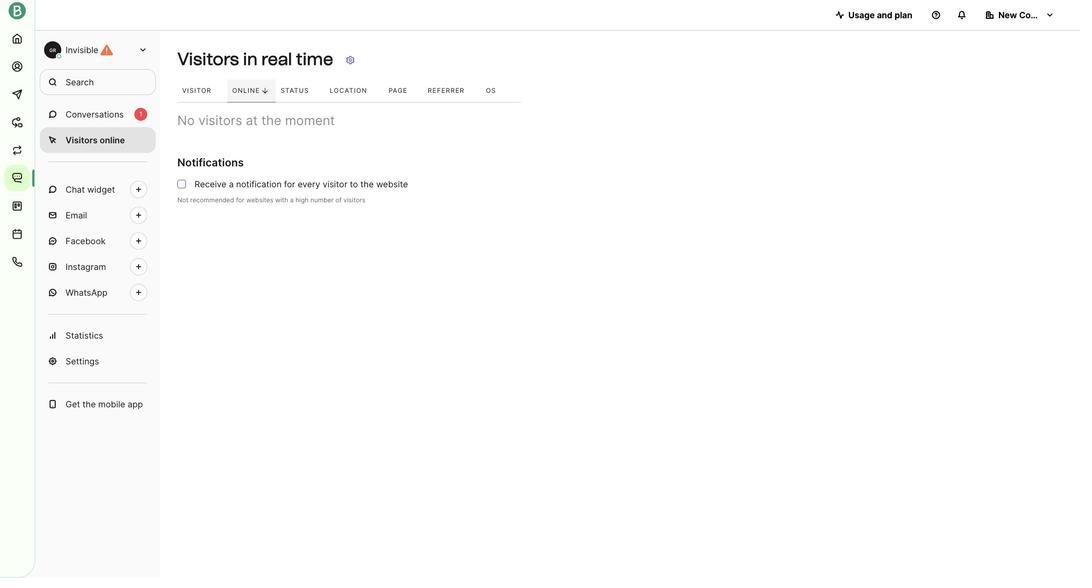 Task type: locate. For each thing, give the bounding box(es) containing it.
visitors down conversations at the left top of the page
[[66, 135, 98, 146]]

0 vertical spatial the
[[262, 113, 282, 128]]

for left websites
[[236, 196, 244, 204]]

a right receive in the left of the page
[[229, 179, 234, 190]]

settings link
[[40, 349, 156, 375]]

settings
[[66, 356, 99, 367]]

2 vertical spatial the
[[83, 399, 96, 410]]

moment
[[285, 113, 335, 128]]

visitors
[[177, 49, 239, 70], [66, 135, 98, 146]]

0 horizontal spatial a
[[229, 179, 234, 190]]

chat widget
[[66, 184, 115, 195]]

email link
[[40, 203, 156, 228]]

whatsapp
[[66, 288, 107, 298]]

the right at
[[262, 113, 282, 128]]

visitors down to
[[344, 196, 366, 204]]

0 horizontal spatial visitors
[[66, 135, 98, 146]]

1 vertical spatial for
[[236, 196, 244, 204]]

os
[[486, 87, 496, 95]]

whatsapp link
[[40, 280, 156, 306]]

0 vertical spatial a
[[229, 179, 234, 190]]

visitors for visitors in real time
[[177, 49, 239, 70]]

statistics link
[[40, 323, 156, 349]]

not
[[177, 196, 188, 204]]

0 vertical spatial visitors
[[198, 113, 242, 128]]

widget
[[87, 184, 115, 195]]

conversations
[[66, 109, 124, 120]]

status
[[281, 87, 309, 95]]

status button
[[276, 80, 325, 102]]

instagram link
[[40, 254, 156, 280]]

page button
[[384, 80, 423, 102]]

a right the with
[[290, 196, 294, 204]]

email
[[66, 210, 87, 221]]

mobile
[[98, 399, 125, 410]]

with
[[275, 196, 288, 204]]

the right the get at the bottom left of page
[[83, 399, 96, 410]]

visitors
[[198, 113, 242, 128], [344, 196, 366, 204]]

visitors up visitor button
[[177, 49, 239, 70]]

a
[[229, 179, 234, 190], [290, 196, 294, 204]]

referrer
[[428, 87, 465, 95]]

1 horizontal spatial a
[[290, 196, 294, 204]]

visitors online
[[66, 135, 125, 146]]

2 horizontal spatial the
[[361, 179, 374, 190]]

the
[[262, 113, 282, 128], [361, 179, 374, 190], [83, 399, 96, 410]]

get the mobile app
[[66, 399, 143, 410]]

usage and plan button
[[827, 4, 921, 26]]

at
[[246, 113, 258, 128]]

1 horizontal spatial visitors
[[344, 196, 366, 204]]

number
[[310, 196, 334, 204]]

0 horizontal spatial visitors
[[198, 113, 242, 128]]

0 horizontal spatial the
[[83, 399, 96, 410]]

1 horizontal spatial the
[[262, 113, 282, 128]]

1 horizontal spatial visitors
[[177, 49, 239, 70]]

the right to
[[361, 179, 374, 190]]

online button
[[228, 80, 276, 102]]

1 vertical spatial visitors
[[344, 196, 366, 204]]

app
[[128, 399, 143, 410]]

0 vertical spatial visitors
[[177, 49, 239, 70]]

usage
[[849, 10, 875, 20]]

location
[[330, 87, 367, 95]]

for
[[284, 179, 295, 190], [236, 196, 244, 204]]

not recommended for websites with a high number of visitors
[[177, 196, 366, 204]]

usage and plan
[[849, 10, 913, 20]]

company
[[1019, 10, 1059, 20]]

0 horizontal spatial for
[[236, 196, 244, 204]]

of
[[336, 196, 342, 204]]

visitors left at
[[198, 113, 242, 128]]

1 vertical spatial the
[[361, 179, 374, 190]]

new company button
[[977, 4, 1063, 26]]

1 horizontal spatial for
[[284, 179, 295, 190]]

no
[[177, 113, 195, 128]]

facebook link
[[40, 228, 156, 254]]

for up the with
[[284, 179, 295, 190]]

1 vertical spatial visitors
[[66, 135, 98, 146]]

chat widget link
[[40, 177, 156, 203]]



Task type: describe. For each thing, give the bounding box(es) containing it.
to
[[350, 179, 358, 190]]

referrer button
[[423, 80, 481, 102]]

facebook
[[66, 236, 106, 247]]

gr
[[49, 47, 56, 53]]

time
[[296, 49, 333, 70]]

new
[[999, 10, 1017, 20]]

1 vertical spatial a
[[290, 196, 294, 204]]

visitor
[[323, 179, 348, 190]]

chat
[[66, 184, 85, 195]]

search
[[66, 77, 94, 88]]

receive
[[195, 179, 227, 190]]

visitor
[[182, 87, 212, 95]]

search link
[[40, 69, 156, 95]]

statistics
[[66, 331, 103, 341]]

plan
[[895, 10, 913, 20]]

in
[[243, 49, 258, 70]]

os button
[[481, 80, 511, 102]]

real
[[262, 49, 292, 70]]

no visitors at the moment
[[177, 113, 335, 128]]

get the mobile app link
[[40, 392, 156, 418]]

recommended
[[190, 196, 234, 204]]

instagram
[[66, 262, 106, 273]]

websites
[[246, 196, 274, 204]]

website
[[376, 179, 408, 190]]

and
[[877, 10, 893, 20]]

visitors in real time
[[177, 49, 333, 70]]

page
[[389, 87, 408, 95]]

visitor button
[[177, 80, 228, 102]]

notification
[[236, 179, 282, 190]]

visitors for visitors online
[[66, 135, 98, 146]]

receive a notification for every visitor to the website
[[195, 179, 408, 190]]

notifications
[[177, 156, 244, 169]]

location button
[[325, 80, 384, 102]]

visitors online link
[[40, 127, 156, 153]]

online
[[232, 87, 260, 95]]

high
[[296, 196, 309, 204]]

online
[[100, 135, 125, 146]]

1
[[139, 110, 142, 118]]

new company
[[999, 10, 1059, 20]]

0 vertical spatial for
[[284, 179, 295, 190]]

every
[[298, 179, 320, 190]]

get
[[66, 399, 80, 410]]

invisible
[[66, 45, 98, 55]]



Task type: vqa. For each thing, say whether or not it's contained in the screenshot.
the Visitors associated with Visitors in real time
yes



